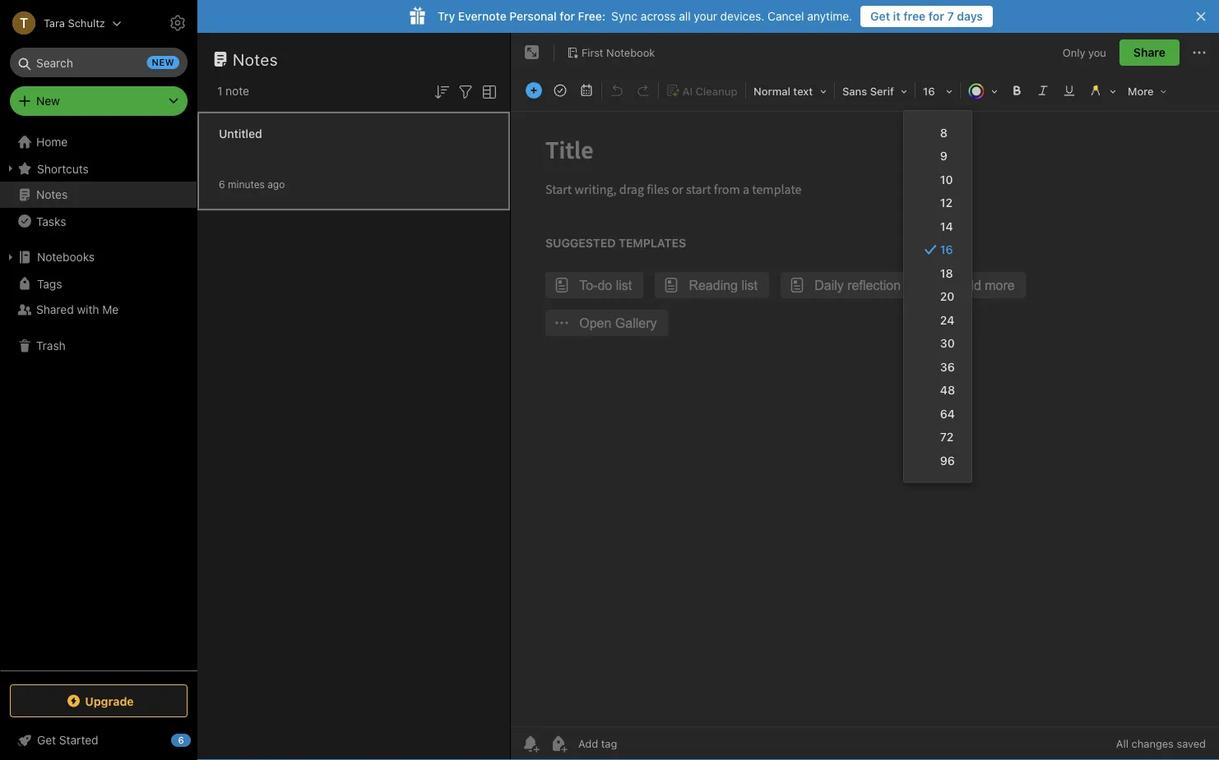 Task type: locate. For each thing, give the bounding box(es) containing it.
0 horizontal spatial 6
[[178, 736, 184, 746]]

7
[[947, 9, 954, 23]]

12
[[940, 196, 953, 210]]

new
[[152, 57, 174, 68]]

16 inside dropdown list menu
[[940, 243, 953, 257]]

expand note image
[[522, 43, 542, 63]]

you
[[1088, 46, 1106, 59]]

8 link
[[904, 121, 972, 144]]

get left started
[[37, 734, 56, 748]]

for left free:
[[560, 9, 575, 23]]

notes
[[233, 49, 278, 69], [36, 188, 68, 202]]

Font size field
[[917, 79, 958, 103]]

6 left click to collapse icon
[[178, 736, 184, 746]]

for left 7
[[929, 9, 944, 23]]

16 up the 18
[[940, 243, 953, 257]]

1 note
[[217, 84, 249, 98]]

calendar event image
[[575, 79, 598, 102]]

6 left 'minutes'
[[219, 179, 225, 190]]

36
[[940, 360, 955, 374]]

96 link
[[904, 449, 972, 473]]

6 for 6
[[178, 736, 184, 746]]

14
[[940, 220, 953, 233]]

tags button
[[0, 271, 197, 297]]

notes inside tree
[[36, 188, 68, 202]]

1 vertical spatial 16
[[940, 243, 953, 257]]

settings image
[[168, 13, 188, 33]]

64 link
[[904, 402, 972, 426]]

6 minutes ago
[[219, 179, 285, 190]]

for inside get it free for 7 days 'button'
[[929, 9, 944, 23]]

share button
[[1119, 39, 1180, 66]]

serif
[[870, 85, 894, 97]]

1 vertical spatial get
[[37, 734, 56, 748]]

try evernote personal for free: sync across all your devices. cancel anytime.
[[438, 9, 852, 23]]

dropdown list menu
[[904, 121, 972, 473]]

started
[[59, 734, 98, 748]]

2 for from the left
[[929, 9, 944, 23]]

64
[[940, 407, 955, 421]]

0 vertical spatial 16
[[923, 85, 935, 97]]

1 horizontal spatial 16
[[940, 243, 953, 257]]

bold image
[[1005, 79, 1028, 102]]

get inside 'button'
[[870, 9, 890, 23]]

sans
[[842, 85, 867, 97]]

it
[[893, 9, 900, 23]]

1
[[217, 84, 222, 98]]

get it free for 7 days
[[870, 9, 983, 23]]

More field
[[1122, 79, 1173, 103]]

sync
[[611, 9, 638, 23]]

8
[[940, 126, 948, 139]]

48
[[940, 384, 955, 397]]

notebook
[[606, 46, 655, 58]]

free
[[903, 9, 926, 23]]

new
[[36, 94, 60, 108]]

18
[[940, 267, 953, 280]]

notes up note
[[233, 49, 278, 69]]

untitled
[[219, 127, 262, 141]]

0 vertical spatial get
[[870, 9, 890, 23]]

6 inside help and learning task checklist "field"
[[178, 736, 184, 746]]

0 vertical spatial notes
[[233, 49, 278, 69]]

add filters image
[[456, 82, 475, 102]]

6 for 6 minutes ago
[[219, 179, 225, 190]]

0 horizontal spatial 16
[[923, 85, 935, 97]]

48 link
[[904, 379, 972, 402]]

expand notebooks image
[[4, 251, 17, 264]]

12 link
[[904, 191, 972, 215]]

get for get it free for 7 days
[[870, 9, 890, 23]]

1 vertical spatial notes
[[36, 188, 68, 202]]

6
[[219, 179, 225, 190], [178, 736, 184, 746]]

1 vertical spatial 6
[[178, 736, 184, 746]]

Account field
[[0, 7, 122, 39]]

new search field
[[21, 48, 179, 77]]

all changes saved
[[1116, 738, 1206, 751]]

ago
[[268, 179, 285, 190]]

0 horizontal spatial notes
[[36, 188, 68, 202]]

1 horizontal spatial for
[[929, 9, 944, 23]]

tasks
[[36, 214, 66, 228]]

tree
[[0, 129, 197, 670]]

task image
[[549, 79, 572, 102]]

get
[[870, 9, 890, 23], [37, 734, 56, 748]]

all
[[1116, 738, 1129, 751]]

get it free for 7 days button
[[861, 6, 993, 27]]

underline image
[[1058, 79, 1081, 102]]

normal text
[[753, 85, 813, 97]]

cancel
[[768, 9, 804, 23]]

10 link
[[904, 168, 972, 191]]

10
[[940, 173, 953, 186]]

View options field
[[475, 81, 499, 102]]

18 link
[[904, 262, 972, 285]]

for
[[560, 9, 575, 23], [929, 9, 944, 23]]

16
[[923, 85, 935, 97], [940, 243, 953, 257]]

upgrade
[[85, 695, 134, 708]]

16 inside field
[[923, 85, 935, 97]]

get left it
[[870, 9, 890, 23]]

me
[[102, 303, 119, 317]]

Search text field
[[21, 48, 176, 77]]

shortcuts
[[37, 162, 89, 175]]

14 link
[[904, 215, 972, 238]]

Insert field
[[522, 79, 546, 102]]

Add tag field
[[577, 737, 700, 751]]

personal
[[510, 9, 557, 23]]

1 for from the left
[[560, 9, 575, 23]]

0 horizontal spatial for
[[560, 9, 575, 23]]

notes up tasks
[[36, 188, 68, 202]]

0 horizontal spatial get
[[37, 734, 56, 748]]

more
[[1128, 85, 1154, 97]]

devices.
[[720, 9, 764, 23]]

1 horizontal spatial get
[[870, 9, 890, 23]]

get inside help and learning task checklist "field"
[[37, 734, 56, 748]]

only you
[[1063, 46, 1106, 59]]

0 vertical spatial 6
[[219, 179, 225, 190]]

Add filters field
[[456, 81, 475, 102]]

Font color field
[[962, 79, 1004, 103]]

1 horizontal spatial 6
[[219, 179, 225, 190]]

16 up 8 "link" in the right top of the page
[[923, 85, 935, 97]]



Task type: vqa. For each thing, say whether or not it's contained in the screenshot.
Tasks tab
no



Task type: describe. For each thing, give the bounding box(es) containing it.
normal
[[753, 85, 790, 97]]

16 link
[[904, 238, 972, 262]]

home
[[36, 135, 68, 149]]

Note Editor text field
[[511, 112, 1219, 727]]

saved
[[1177, 738, 1206, 751]]

shortcuts button
[[0, 155, 197, 182]]

italic image
[[1032, 79, 1055, 102]]

new button
[[10, 86, 188, 116]]

get started
[[37, 734, 98, 748]]

share
[[1133, 46, 1166, 59]]

try
[[438, 9, 455, 23]]

30
[[940, 337, 955, 350]]

24 link
[[904, 308, 972, 332]]

note
[[225, 84, 249, 98]]

add tag image
[[549, 735, 568, 754]]

all
[[679, 9, 691, 23]]

across
[[641, 9, 676, 23]]

trash link
[[0, 333, 197, 359]]

minutes
[[228, 179, 265, 190]]

first notebook button
[[561, 41, 661, 64]]

for for 7
[[929, 9, 944, 23]]

20 link
[[904, 285, 972, 308]]

shared with me link
[[0, 297, 197, 323]]

More actions field
[[1189, 39, 1209, 66]]

20
[[940, 290, 955, 304]]

changes
[[1132, 738, 1174, 751]]

shared with me
[[36, 303, 119, 317]]

evernote
[[458, 9, 507, 23]]

click to collapse image
[[191, 730, 204, 750]]

more actions image
[[1189, 43, 1209, 63]]

for for free:
[[560, 9, 575, 23]]

tara
[[44, 17, 65, 29]]

Heading level field
[[748, 79, 832, 103]]

trash
[[36, 339, 66, 353]]

24
[[940, 313, 954, 327]]

schultz
[[68, 17, 105, 29]]

sans serif
[[842, 85, 894, 97]]

anytime.
[[807, 9, 852, 23]]

your
[[694, 9, 717, 23]]

home link
[[0, 129, 197, 155]]

72 link
[[904, 426, 972, 449]]

add a reminder image
[[521, 735, 540, 754]]

free:
[[578, 9, 606, 23]]

shared
[[36, 303, 74, 317]]

Highlight field
[[1083, 79, 1122, 103]]

96
[[940, 454, 955, 468]]

get for get started
[[37, 734, 56, 748]]

text
[[793, 85, 813, 97]]

first notebook
[[582, 46, 655, 58]]

Sort options field
[[432, 81, 452, 102]]

8 9 10
[[940, 126, 953, 186]]

36 link
[[904, 355, 972, 379]]

days
[[957, 9, 983, 23]]

tara schultz
[[44, 17, 105, 29]]

tasks button
[[0, 208, 197, 234]]

9
[[940, 149, 948, 163]]

note window element
[[511, 33, 1219, 761]]

72
[[940, 431, 954, 444]]

1 horizontal spatial notes
[[233, 49, 278, 69]]

first
[[582, 46, 603, 58]]

upgrade button
[[10, 685, 188, 718]]

only
[[1063, 46, 1085, 59]]

Help and Learning task checklist field
[[0, 728, 197, 754]]

tags
[[37, 277, 62, 291]]

Font family field
[[837, 79, 913, 103]]

9 link
[[904, 144, 972, 168]]

notebooks link
[[0, 244, 197, 271]]

notebooks
[[37, 250, 95, 264]]

with
[[77, 303, 99, 317]]

notes link
[[0, 182, 197, 208]]

tree containing home
[[0, 129, 197, 670]]

30 link
[[904, 332, 972, 355]]



